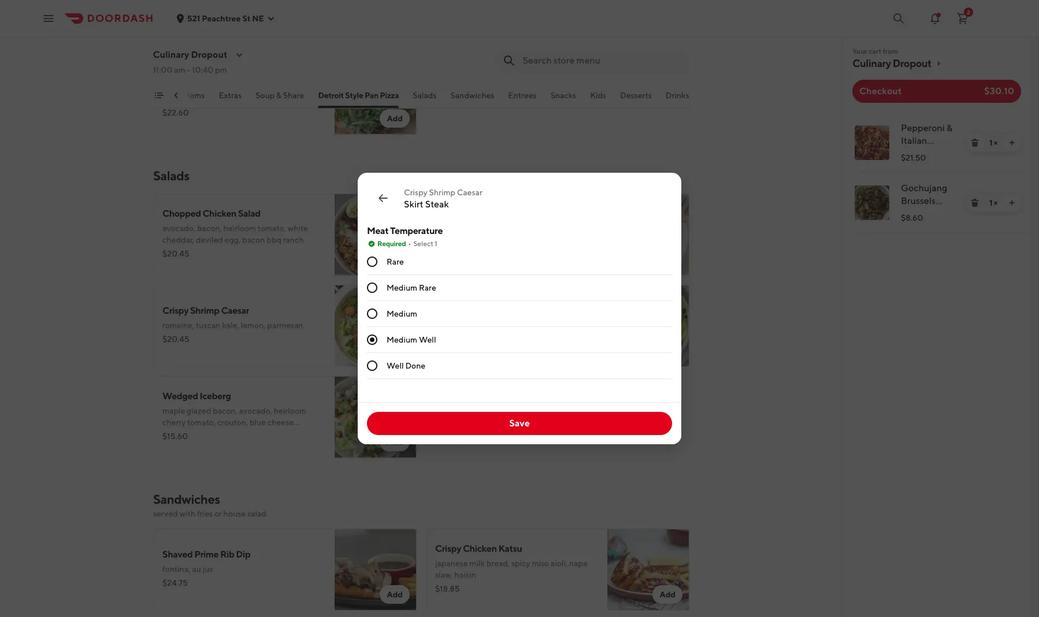 Task type: describe. For each thing, give the bounding box(es) containing it.
iceberg
[[200, 391, 231, 402]]

jus
[[203, 565, 213, 574]]

medium for medium
[[387, 309, 417, 319]]

1 for pepperoni & italian sausage pizza
[[990, 138, 993, 147]]

save button
[[367, 412, 672, 435]]

kids
[[591, 91, 607, 100]]

Medium Rare radio
[[367, 283, 378, 293]]

$20.45 inside chopped chicken salad avocado, bacon, heirloom tomato, white cheddar, deviled egg, bacon bbq ranch $20.45
[[162, 249, 189, 258]]

temperature
[[390, 225, 443, 236]]

shaved
[[162, 549, 193, 560]]

crispy shrimp caesar romaine, tuscan kale, lemon, parmesan $20.45
[[162, 305, 303, 344]]

medium rare
[[387, 283, 436, 293]]

soup
[[256, 91, 275, 100]]

your cart from
[[853, 47, 899, 56]]

white inside chopped chicken salad avocado, bacon, heirloom tomato, white cheddar, deviled egg, bacon bbq ranch $20.45
[[288, 224, 308, 233]]

& for soup
[[277, 91, 282, 100]]

• select 1
[[408, 239, 438, 248]]

milk
[[470, 559, 485, 568]]

Well Done radio
[[367, 361, 378, 371]]

date,
[[539, 224, 558, 233]]

brussels
[[901, 195, 936, 206]]

buttermilk ranch $9.15
[[435, 321, 496, 344]]

butternut
[[435, 208, 476, 219]]

Medium radio
[[367, 309, 378, 319]]

crispy for japanese
[[435, 543, 461, 554]]

sandwiches for sandwiches
[[451, 91, 495, 100]]

add button for crispy shrimp caesar
[[380, 342, 410, 360]]

grains,
[[513, 224, 537, 233]]

shaved prime rib dip fontina, au jus $24.75
[[162, 549, 250, 588]]

katsu
[[499, 543, 522, 554]]

crispy chicken katsu japanese milk bread, spicy miso aioli, napa slaw, hoisin $18.85
[[435, 543, 588, 594]]

drinks
[[666, 91, 690, 100]]

add button for wedged iceberg
[[380, 433, 410, 452]]

add for black truffle mushroom pizza
[[387, 114, 403, 123]]

remove item from cart image
[[971, 138, 980, 147]]

gochujang brussels sprouts $8.60
[[901, 183, 948, 223]]

well done
[[387, 361, 426, 371]]

snacks button
[[551, 90, 577, 108]]

medium for medium well
[[387, 335, 417, 345]]

521 peachtree st ne
[[187, 14, 264, 23]]

crispy shrimp caesar skirt steak
[[404, 188, 483, 210]]

chicken for chopped
[[203, 208, 237, 219]]

fontina,
[[162, 565, 191, 574]]

avocado, inside wedged iceberg maple glazed bacon, avocado, heirloom cherry tomato, crouton, blue cheese dressing
[[239, 406, 272, 416]]

slaw,
[[435, 571, 453, 580]]

crispy shrimp caesar image
[[335, 285, 417, 367]]

blue
[[250, 418, 266, 427]]

kids button
[[591, 90, 607, 108]]

add button for chopped chicken salad
[[380, 250, 410, 269]]

am
[[174, 65, 186, 75]]

2 button
[[952, 7, 975, 30]]

shaved prime rib dip image
[[335, 529, 417, 611]]

1 horizontal spatial pepperoni & italian sausage pizza image
[[855, 125, 890, 160]]

mozzarella
[[245, 83, 285, 92]]

black truffle mushroom pizza smoked onion alfredo, mozzarella cheese, arugula $22.60
[[162, 67, 314, 117]]

back image
[[376, 191, 390, 205]]

medium for medium rare
[[387, 283, 417, 293]]

$30.10
[[985, 86, 1015, 97]]

add button for black truffle mushroom pizza
[[380, 109, 410, 128]]

add button for crispy chicken katsu
[[653, 586, 683, 604]]

entrees
[[509, 91, 537, 100]]

shrimp for steak
[[429, 188, 455, 197]]

steak
[[425, 199, 449, 210]]

0 horizontal spatial culinary dropout
[[153, 49, 228, 60]]

add button for buttermilk ranch
[[653, 342, 683, 360]]

extras button
[[219, 90, 242, 108]]

meat temperature group
[[367, 225, 672, 379]]

bacon
[[242, 235, 265, 245]]

crispy for skirt
[[404, 188, 428, 197]]

black truffle mushroom pizza image
[[335, 53, 417, 135]]

chopped
[[162, 208, 201, 219]]

tomato, inside chopped chicken salad avocado, bacon, heirloom tomato, white cheddar, deviled egg, bacon bbq ranch $20.45
[[258, 224, 286, 233]]

dialog containing skirt steak
[[358, 173, 682, 445]]

ranch inside chopped chicken salad avocado, bacon, heirloom tomato, white cheddar, deviled egg, bacon bbq ranch $20.45
[[283, 235, 304, 245]]

house
[[224, 509, 246, 519]]

wedged iceberg maple glazed bacon, avocado, heirloom cherry tomato, crouton, blue cheese dressing
[[162, 391, 306, 439]]

caesar for steak
[[457, 188, 483, 197]]

× for pepperoni & italian sausage pizza
[[994, 138, 998, 147]]

Rare radio
[[367, 257, 378, 267]]

popular items button
[[154, 90, 205, 108]]

bread,
[[487, 559, 510, 568]]

crispy for romaine,
[[162, 305, 189, 316]]

notification bell image
[[928, 11, 942, 25]]

cheap house salad image
[[608, 285, 690, 367]]

crouton,
[[217, 418, 248, 427]]

add for crispy chicken katsu
[[660, 590, 676, 600]]

snacks
[[551, 91, 577, 100]]

butternut squash & kale image
[[608, 194, 690, 276]]

salads button
[[413, 90, 437, 108]]

dip
[[236, 549, 250, 560]]

pan
[[365, 91, 379, 100]]

rib
[[220, 549, 234, 560]]

maple inside 'butternut squash & kale bartlett pear, ancient grains, date, pistachio, toasted mulberry, white cheddar, maple tahini vinaigrette'
[[556, 235, 579, 245]]

select
[[414, 239, 433, 248]]

spicy
[[512, 559, 530, 568]]

salad
[[247, 509, 267, 519]]

× for gochujang brussels sprouts
[[994, 198, 998, 208]]

checkout
[[860, 86, 902, 97]]

Item Search search field
[[523, 54, 680, 67]]

skirt
[[404, 199, 424, 210]]

pizza for pan
[[380, 91, 399, 100]]

fries
[[197, 509, 213, 519]]

hoisin
[[454, 571, 476, 580]]

& inside 'butternut squash & kale bartlett pear, ancient grains, date, pistachio, toasted mulberry, white cheddar, maple tahini vinaigrette'
[[509, 208, 515, 219]]

521 peachtree st ne button
[[176, 14, 276, 23]]

smoked
[[162, 83, 191, 92]]

-
[[187, 65, 191, 75]]

sandwiches button
[[451, 90, 495, 108]]

cheese,
[[286, 83, 314, 92]]

1 horizontal spatial rare
[[419, 283, 436, 293]]

arugula
[[162, 94, 190, 103]]

$22.60
[[162, 108, 189, 117]]

truffle
[[187, 67, 213, 78]]

meat
[[367, 225, 389, 236]]

pizza for mushroom
[[261, 67, 283, 78]]

$24.75
[[162, 579, 188, 588]]

alfredo,
[[215, 83, 243, 92]]

vinaigrette
[[458, 247, 498, 256]]

ancient
[[484, 224, 512, 233]]

caesar for tuscan
[[221, 305, 249, 316]]

detroit
[[319, 91, 344, 100]]

$21.50
[[901, 153, 926, 162]]

bartlett
[[435, 224, 463, 233]]

2 items, open order cart image
[[956, 11, 970, 25]]

cheddar, inside 'butternut squash & kale bartlett pear, ancient grains, date, pistachio, toasted mulberry, white cheddar, maple tahini vinaigrette'
[[523, 235, 555, 245]]

tahini
[[435, 247, 456, 256]]

list containing pepperoni & italian sausage pizza
[[844, 112, 1031, 234]]

avocado, inside chopped chicken salad avocado, bacon, heirloom tomato, white cheddar, deviled egg, bacon bbq ranch $20.45
[[162, 224, 196, 233]]

chopped chicken salad image
[[335, 194, 417, 276]]



Task type: locate. For each thing, give the bounding box(es) containing it.
deviled
[[196, 235, 223, 245]]

0 horizontal spatial heirloom
[[224, 224, 256, 233]]

0 horizontal spatial &
[[277, 91, 282, 100]]

1 horizontal spatial chicken
[[463, 543, 497, 554]]

1 right 'select'
[[435, 239, 438, 248]]

popular
[[154, 91, 183, 100]]

0 vertical spatial maple
[[556, 235, 579, 245]]

culinary dropout link
[[853, 57, 1022, 71]]

items
[[185, 91, 205, 100]]

0 vertical spatial pepperoni & italian sausage pizza image
[[608, 0, 690, 43]]

0 vertical spatial add one to cart image
[[1008, 138, 1017, 147]]

add for wedged iceberg
[[387, 438, 403, 447]]

maple inside wedged iceberg maple glazed bacon, avocado, heirloom cherry tomato, crouton, blue cheese dressing
[[162, 406, 185, 416]]

bacon, for chicken
[[197, 224, 222, 233]]

& inside "button"
[[277, 91, 282, 100]]

1 horizontal spatial maple
[[556, 235, 579, 245]]

entrees button
[[509, 90, 537, 108]]

0 vertical spatial sandwiches
[[451, 91, 495, 100]]

1 vertical spatial maple
[[162, 406, 185, 416]]

10:40
[[192, 65, 214, 75]]

0 vertical spatial heirloom
[[224, 224, 256, 233]]

sandwiches for sandwiches served with fries or house salad
[[153, 492, 220, 507]]

& inside pepperoni & italian sausage pizza
[[947, 123, 953, 134]]

$20.45 left the 'peachtree'
[[162, 17, 189, 26]]

0 horizontal spatial ranch
[[283, 235, 304, 245]]

0 vertical spatial ranch
[[283, 235, 304, 245]]

sandwiches right salads button
[[451, 91, 495, 100]]

heirloom inside chopped chicken salad avocado, bacon, heirloom tomato, white cheddar, deviled egg, bacon bbq ranch $20.45
[[224, 224, 256, 233]]

0 horizontal spatial caesar
[[221, 305, 249, 316]]

0 horizontal spatial crispy
[[162, 305, 189, 316]]

add for shaved prime rib dip
[[387, 590, 403, 600]]

1 horizontal spatial well
[[419, 335, 436, 345]]

1 horizontal spatial cheddar,
[[523, 235, 555, 245]]

chicken inside chopped chicken salad avocado, bacon, heirloom tomato, white cheddar, deviled egg, bacon bbq ranch $20.45
[[203, 208, 237, 219]]

2 add one to cart image from the top
[[1008, 198, 1017, 208]]

add for chopped chicken salad
[[387, 255, 403, 264]]

0 vertical spatial rare
[[387, 257, 404, 267]]

dropout up 10:40
[[191, 49, 228, 60]]

0 horizontal spatial white
[[288, 224, 308, 233]]

0 vertical spatial pizza
[[261, 67, 283, 78]]

ranch
[[283, 235, 304, 245], [475, 321, 496, 330]]

0 vertical spatial caesar
[[457, 188, 483, 197]]

crispy inside crispy shrimp caesar romaine, tuscan kale, lemon, parmesan $20.45
[[162, 305, 189, 316]]

0 vertical spatial well
[[419, 335, 436, 345]]

0 horizontal spatial rare
[[387, 257, 404, 267]]

salads left sandwiches 'button'
[[413, 91, 437, 100]]

2 vertical spatial crispy
[[435, 543, 461, 554]]

1 horizontal spatial tomato,
[[258, 224, 286, 233]]

0 vertical spatial crispy
[[404, 188, 428, 197]]

rare down required
[[387, 257, 404, 267]]

& left 'kale'
[[509, 208, 515, 219]]

2 × from the top
[[994, 198, 998, 208]]

shrimp up steak
[[429, 188, 455, 197]]

0 horizontal spatial salads
[[153, 168, 189, 183]]

onion
[[193, 83, 214, 92]]

ranch inside buttermilk ranch $9.15
[[475, 321, 496, 330]]

add button for shaved prime rib dip
[[380, 586, 410, 604]]

desserts button
[[621, 90, 652, 108]]

1 horizontal spatial pizza
[[380, 91, 399, 100]]

Medium Well radio
[[367, 335, 378, 345]]

maple
[[556, 235, 579, 245], [162, 406, 185, 416]]

sandwiches up with
[[153, 492, 220, 507]]

crispy up japanese
[[435, 543, 461, 554]]

2 medium from the top
[[387, 309, 417, 319]]

salads up chopped
[[153, 168, 189, 183]]

1 horizontal spatial culinary dropout
[[853, 57, 932, 69]]

2 vertical spatial &
[[509, 208, 515, 219]]

pizza down sausage
[[901, 161, 924, 172]]

1 vertical spatial medium
[[387, 309, 417, 319]]

0 horizontal spatial culinary
[[153, 49, 190, 60]]

or
[[214, 509, 222, 519]]

1 vertical spatial &
[[947, 123, 953, 134]]

1 vertical spatial ×
[[994, 198, 998, 208]]

1 × for gochujang brussels sprouts
[[990, 198, 998, 208]]

0 vertical spatial white
[[288, 224, 308, 233]]

0 vertical spatial shrimp
[[429, 188, 455, 197]]

chicken for crispy
[[463, 543, 497, 554]]

1 vertical spatial rare
[[419, 283, 436, 293]]

tomato, up bbq on the left of page
[[258, 224, 286, 233]]

ne
[[252, 14, 264, 23]]

0 vertical spatial medium
[[387, 283, 417, 293]]

medium up the medium well
[[387, 309, 417, 319]]

japanese
[[435, 559, 468, 568]]

1 × right remove item from cart image
[[990, 198, 998, 208]]

avocado, down chopped
[[162, 224, 196, 233]]

bacon, up "crouton,"
[[213, 406, 238, 416]]

dropout inside culinary dropout link
[[893, 57, 932, 69]]

squash
[[477, 208, 507, 219]]

add one to cart image right remove item from cart icon
[[1008, 138, 1017, 147]]

1 vertical spatial pizza
[[380, 91, 399, 100]]

add for crispy shrimp caesar
[[387, 346, 403, 356]]

add for buttermilk ranch
[[660, 346, 676, 356]]

open menu image
[[42, 11, 56, 25]]

from
[[883, 47, 899, 56]]

meat temperature
[[367, 225, 443, 236]]

caesar up 'kale,'
[[221, 305, 249, 316]]

2 horizontal spatial crispy
[[435, 543, 461, 554]]

1 medium from the top
[[387, 283, 417, 293]]

2 cheddar, from the left
[[523, 235, 555, 245]]

bacon, inside wedged iceberg maple glazed bacon, avocado, heirloom cherry tomato, crouton, blue cheese dressing
[[213, 406, 238, 416]]

crispy up romaine,
[[162, 305, 189, 316]]

2 1 × from the top
[[990, 198, 998, 208]]

butternut squash & kale bartlett pear, ancient grains, date, pistachio, toasted mulberry, white cheddar, maple tahini vinaigrette
[[435, 208, 595, 256]]

your
[[853, 47, 868, 56]]

3 $20.45 from the top
[[162, 335, 189, 344]]

pizza up mozzarella
[[261, 67, 283, 78]]

culinary down cart
[[853, 57, 891, 69]]

bacon, inside chopped chicken salad avocado, bacon, heirloom tomato, white cheddar, deviled egg, bacon bbq ranch $20.45
[[197, 224, 222, 233]]

1 vertical spatial bacon,
[[213, 406, 238, 416]]

1 horizontal spatial culinary
[[853, 57, 891, 69]]

0 horizontal spatial avocado,
[[162, 224, 196, 233]]

1 cheddar, from the left
[[162, 235, 194, 245]]

mulberry,
[[465, 235, 499, 245]]

chicken inside 'crispy chicken katsu japanese milk bread, spicy miso aioli, napa slaw, hoisin $18.85'
[[463, 543, 497, 554]]

2 horizontal spatial pizza
[[901, 161, 924, 172]]

cart
[[869, 47, 882, 56]]

0 horizontal spatial pizza
[[261, 67, 283, 78]]

× right remove item from cart image
[[994, 198, 998, 208]]

prime
[[194, 549, 219, 560]]

1 horizontal spatial ranch
[[475, 321, 496, 330]]

cherry
[[162, 418, 186, 427]]

crispy inside the "crispy shrimp caesar skirt steak"
[[404, 188, 428, 197]]

cheese pizza image
[[335, 0, 417, 43]]

pm
[[215, 65, 227, 75]]

well left done
[[387, 361, 404, 371]]

•
[[408, 239, 411, 248]]

glazed
[[187, 406, 211, 416]]

1 for gochujang brussels sprouts
[[990, 198, 993, 208]]

2 vertical spatial $20.45
[[162, 335, 189, 344]]

heirloom
[[224, 224, 256, 233], [274, 406, 306, 416]]

add one to cart image
[[1008, 138, 1017, 147], [1008, 198, 1017, 208]]

crispy
[[404, 188, 428, 197], [162, 305, 189, 316], [435, 543, 461, 554]]

× right remove item from cart icon
[[994, 138, 998, 147]]

salad
[[238, 208, 261, 219]]

scroll menu navigation left image
[[172, 91, 181, 100]]

2 vertical spatial 1
[[435, 239, 438, 248]]

1 right remove item from cart icon
[[990, 138, 993, 147]]

culinary dropout up 11:00 am - 10:40 pm
[[153, 49, 228, 60]]

bacon, for iceberg
[[213, 406, 238, 416]]

shrimp for tuscan
[[190, 305, 219, 316]]

0 vertical spatial tomato,
[[258, 224, 286, 233]]

$18.85
[[435, 585, 460, 594]]

0 vertical spatial $20.45
[[162, 17, 189, 26]]

chopped chicken salad avocado, bacon, heirloom tomato, white cheddar, deviled egg, bacon bbq ranch $20.45
[[162, 208, 308, 258]]

heirloom up egg,
[[224, 224, 256, 233]]

& right soup
[[277, 91, 282, 100]]

& right pepperoni at the right top of the page
[[947, 123, 953, 134]]

shrimp
[[429, 188, 455, 197], [190, 305, 219, 316]]

caesar inside crispy shrimp caesar romaine, tuscan kale, lemon, parmesan $20.45
[[221, 305, 249, 316]]

add one to cart image for gochujang brussels sprouts
[[1008, 198, 1017, 208]]

1 horizontal spatial caesar
[[457, 188, 483, 197]]

medium well
[[387, 335, 436, 345]]

2 vertical spatial medium
[[387, 335, 417, 345]]

0 vertical spatial bacon,
[[197, 224, 222, 233]]

tomato, inside wedged iceberg maple glazed bacon, avocado, heirloom cherry tomato, crouton, blue cheese dressing
[[187, 418, 216, 427]]

dropout down from
[[893, 57, 932, 69]]

cheddar, down chopped
[[162, 235, 194, 245]]

0 horizontal spatial chicken
[[203, 208, 237, 219]]

crispy inside 'crispy chicken katsu japanese milk bread, spicy miso aioli, napa slaw, hoisin $18.85'
[[435, 543, 461, 554]]

soup & share
[[256, 91, 305, 100]]

1 $20.45 from the top
[[162, 17, 189, 26]]

aioli,
[[551, 559, 568, 568]]

×
[[994, 138, 998, 147], [994, 198, 998, 208]]

caesar up butternut
[[457, 188, 483, 197]]

chicken up deviled
[[203, 208, 237, 219]]

bacon, up deviled
[[197, 224, 222, 233]]

1 vertical spatial tomato,
[[187, 418, 216, 427]]

heirloom inside wedged iceberg maple glazed bacon, avocado, heirloom cherry tomato, crouton, blue cheese dressing
[[274, 406, 306, 416]]

soup & share button
[[256, 90, 305, 108]]

1 horizontal spatial &
[[509, 208, 515, 219]]

au
[[192, 565, 201, 574]]

1 horizontal spatial avocado,
[[239, 406, 272, 416]]

cheese
[[268, 418, 294, 427]]

pizza
[[261, 67, 283, 78], [380, 91, 399, 100], [901, 161, 924, 172]]

0 horizontal spatial pepperoni & italian sausage pizza image
[[608, 0, 690, 43]]

bbq
[[267, 235, 281, 245]]

shrimp up tuscan
[[190, 305, 219, 316]]

italian
[[901, 135, 928, 146]]

$20.45 down chopped
[[162, 249, 189, 258]]

culinary dropout down from
[[853, 57, 932, 69]]

0 horizontal spatial cheddar,
[[162, 235, 194, 245]]

$20.45 inside crispy shrimp caesar romaine, tuscan kale, lemon, parmesan $20.45
[[162, 335, 189, 344]]

&
[[277, 91, 282, 100], [947, 123, 953, 134], [509, 208, 515, 219]]

1 inside the meat temperature group
[[435, 239, 438, 248]]

1 × for pepperoni & italian sausage pizza
[[990, 138, 998, 147]]

1 vertical spatial chicken
[[463, 543, 497, 554]]

0 vertical spatial avocado,
[[162, 224, 196, 233]]

0 vertical spatial chicken
[[203, 208, 237, 219]]

share
[[283, 91, 305, 100]]

pizza inside the black truffle mushroom pizza smoked onion alfredo, mozzarella cheese, arugula $22.60
[[261, 67, 283, 78]]

egg,
[[225, 235, 241, 245]]

pepperoni & italian sausage pizza
[[901, 123, 953, 172]]

0 vertical spatial &
[[277, 91, 282, 100]]

pizza inside pepperoni & italian sausage pizza
[[901, 161, 924, 172]]

drinks button
[[666, 90, 690, 108]]

1 vertical spatial 1
[[990, 198, 993, 208]]

shrimp inside the "crispy shrimp caesar skirt steak"
[[429, 188, 455, 197]]

1 × from the top
[[994, 138, 998, 147]]

chicken up milk on the bottom of page
[[463, 543, 497, 554]]

1 vertical spatial heirloom
[[274, 406, 306, 416]]

shrimp inside crispy shrimp caesar romaine, tuscan kale, lemon, parmesan $20.45
[[190, 305, 219, 316]]

medium
[[387, 283, 417, 293], [387, 309, 417, 319], [387, 335, 417, 345]]

1 vertical spatial white
[[501, 235, 521, 245]]

cheddar, inside chopped chicken salad avocado, bacon, heirloom tomato, white cheddar, deviled egg, bacon bbq ranch $20.45
[[162, 235, 194, 245]]

0 vertical spatial salads
[[413, 91, 437, 100]]

lemon,
[[241, 321, 266, 330]]

0 horizontal spatial well
[[387, 361, 404, 371]]

culinary dropout
[[153, 49, 228, 60], [853, 57, 932, 69]]

wedged iceberg image
[[335, 376, 417, 458]]

avocado,
[[162, 224, 196, 233], [239, 406, 272, 416]]

maple down pistachio,
[[556, 235, 579, 245]]

tuscan
[[196, 321, 220, 330]]

well up done
[[419, 335, 436, 345]]

2 horizontal spatial &
[[947, 123, 953, 134]]

1 vertical spatial salads
[[153, 168, 189, 183]]

1 vertical spatial caesar
[[221, 305, 249, 316]]

remove item from cart image
[[971, 198, 980, 208]]

tomato,
[[258, 224, 286, 233], [187, 418, 216, 427]]

1 vertical spatial $20.45
[[162, 249, 189, 258]]

1 vertical spatial ranch
[[475, 321, 496, 330]]

ranch right buttermilk
[[475, 321, 496, 330]]

2 vertical spatial pizza
[[901, 161, 924, 172]]

extras
[[219, 91, 242, 100]]

gochujang brussels sprouts image
[[855, 186, 890, 220]]

1 add one to cart image from the top
[[1008, 138, 1017, 147]]

add one to cart image for pepperoni & italian sausage pizza
[[1008, 138, 1017, 147]]

0 horizontal spatial tomato,
[[187, 418, 216, 427]]

add button
[[380, 109, 410, 128], [380, 250, 410, 269], [380, 342, 410, 360], [653, 342, 683, 360], [380, 433, 410, 452], [380, 586, 410, 604], [653, 586, 683, 604]]

2
[[967, 8, 971, 15]]

caesar inside the "crispy shrimp caesar skirt steak"
[[457, 188, 483, 197]]

dialog
[[358, 173, 682, 445]]

maple up cherry
[[162, 406, 185, 416]]

0 vertical spatial ×
[[994, 138, 998, 147]]

medium right medium rare radio
[[387, 283, 417, 293]]

list
[[844, 112, 1031, 234]]

pepperoni & italian sausage pizza image
[[608, 0, 690, 43], [855, 125, 890, 160]]

1 vertical spatial add one to cart image
[[1008, 198, 1017, 208]]

1 1 × from the top
[[990, 138, 998, 147]]

1 vertical spatial 1 ×
[[990, 198, 998, 208]]

pepperoni
[[901, 123, 945, 134]]

1 horizontal spatial salads
[[413, 91, 437, 100]]

& for pepperoni
[[947, 123, 953, 134]]

avocado, up blue
[[239, 406, 272, 416]]

add one to cart image right remove item from cart image
[[1008, 198, 1017, 208]]

sprouts
[[901, 208, 934, 219]]

1 vertical spatial pepperoni & italian sausage pizza image
[[855, 125, 890, 160]]

1 vertical spatial shrimp
[[190, 305, 219, 316]]

1 horizontal spatial white
[[501, 235, 521, 245]]

medium up well done
[[387, 335, 417, 345]]

1 × right remove item from cart icon
[[990, 138, 998, 147]]

1 horizontal spatial heirloom
[[274, 406, 306, 416]]

ranch right bbq on the left of page
[[283, 235, 304, 245]]

0 horizontal spatial sandwiches
[[153, 492, 220, 507]]

crispy chicken katsu image
[[608, 529, 690, 611]]

1
[[990, 138, 993, 147], [990, 198, 993, 208], [435, 239, 438, 248]]

white inside 'butternut squash & kale bartlett pear, ancient grains, date, pistachio, toasted mulberry, white cheddar, maple tahini vinaigrette'
[[501, 235, 521, 245]]

sausage
[[901, 148, 936, 159]]

2 $20.45 from the top
[[162, 249, 189, 258]]

culinary dropout inside culinary dropout link
[[853, 57, 932, 69]]

$15.60
[[162, 432, 188, 441]]

1 vertical spatial avocado,
[[239, 406, 272, 416]]

$20.45 down romaine,
[[162, 335, 189, 344]]

0 vertical spatial 1
[[990, 138, 993, 147]]

1 horizontal spatial crispy
[[404, 188, 428, 197]]

salads
[[413, 91, 437, 100], [153, 168, 189, 183]]

pizza right pan
[[380, 91, 399, 100]]

1 horizontal spatial shrimp
[[429, 188, 455, 197]]

1 ×
[[990, 138, 998, 147], [990, 198, 998, 208]]

black
[[162, 67, 185, 78]]

0 horizontal spatial maple
[[162, 406, 185, 416]]

tomato, down glazed
[[187, 418, 216, 427]]

1 right remove item from cart image
[[990, 198, 993, 208]]

0 horizontal spatial shrimp
[[190, 305, 219, 316]]

0 horizontal spatial dropout
[[191, 49, 228, 60]]

culinary up 11:00
[[153, 49, 190, 60]]

3 medium from the top
[[387, 335, 417, 345]]

heirloom up 'cheese' on the left
[[274, 406, 306, 416]]

crispy up skirt at the top
[[404, 188, 428, 197]]

rare down tahini
[[419, 283, 436, 293]]

done
[[406, 361, 426, 371]]

cheddar, down date,
[[523, 235, 555, 245]]

1 vertical spatial crispy
[[162, 305, 189, 316]]

1 horizontal spatial dropout
[[893, 57, 932, 69]]

st
[[242, 14, 251, 23]]

style
[[346, 91, 364, 100]]

1 vertical spatial sandwiches
[[153, 492, 220, 507]]

sandwiches served with fries or house salad
[[153, 492, 267, 519]]

1 horizontal spatial sandwiches
[[451, 91, 495, 100]]

1 vertical spatial well
[[387, 361, 404, 371]]

0 vertical spatial 1 ×
[[990, 138, 998, 147]]

sandwiches inside sandwiches served with fries or house salad
[[153, 492, 220, 507]]



Task type: vqa. For each thing, say whether or not it's contained in the screenshot.


